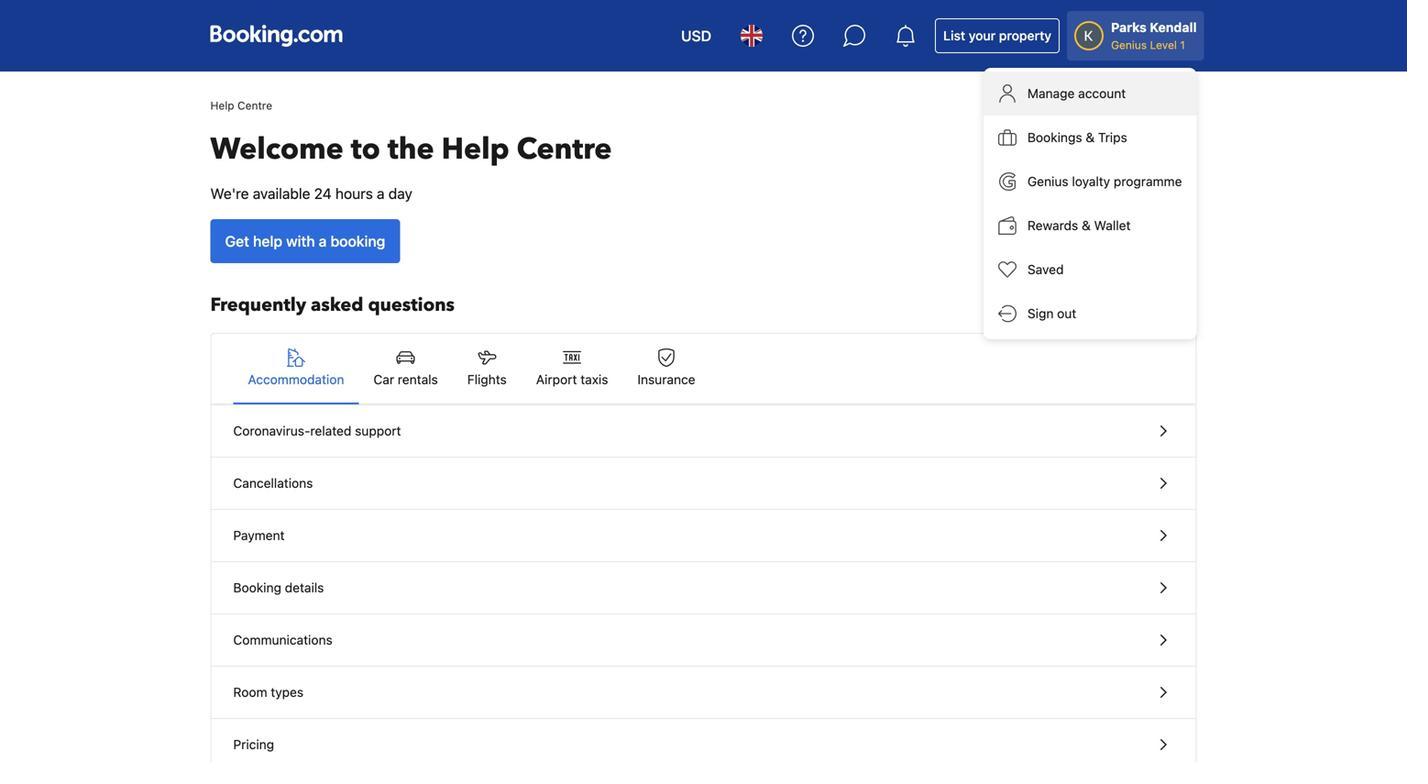 Task type: vqa. For each thing, say whether or not it's contained in the screenshot.
2nd by from right
no



Task type: describe. For each thing, give the bounding box(es) containing it.
welcome
[[210, 129, 344, 169]]

usd button
[[670, 14, 723, 58]]

out
[[1058, 306, 1077, 321]]

related
[[310, 423, 352, 438]]

sign out
[[1028, 306, 1077, 321]]

room
[[233, 685, 267, 700]]

cancellations button
[[211, 458, 1196, 510]]

sign out button
[[984, 292, 1197, 336]]

day
[[389, 185, 413, 202]]

car
[[374, 372, 394, 387]]

manage
[[1028, 86, 1075, 101]]

communications button
[[211, 614, 1196, 667]]

1 horizontal spatial a
[[377, 185, 385, 202]]

booking
[[233, 580, 281, 595]]

airport taxis button
[[522, 334, 623, 404]]

genius loyalty programme link
[[984, 160, 1197, 204]]

airport taxis
[[536, 372, 608, 387]]

help
[[253, 232, 283, 250]]

manage account
[[1028, 86, 1126, 101]]

your
[[969, 28, 996, 43]]

payment
[[233, 528, 285, 543]]

booking
[[331, 232, 385, 250]]

asked
[[311, 293, 364, 318]]

frequently
[[210, 293, 306, 318]]

booking details
[[233, 580, 324, 595]]

get help with a booking
[[225, 232, 385, 250]]

frequently asked questions
[[210, 293, 455, 318]]

airport
[[536, 372, 577, 387]]

1 vertical spatial help
[[442, 129, 510, 169]]

bookings & trips
[[1028, 130, 1128, 145]]

sign
[[1028, 306, 1054, 321]]

& for trips
[[1086, 130, 1095, 145]]

saved link
[[984, 248, 1197, 292]]

flights button
[[453, 334, 522, 404]]

hours
[[336, 185, 373, 202]]

parks
[[1112, 20, 1147, 35]]

list your property link
[[936, 18, 1060, 53]]

insurance button
[[623, 334, 710, 404]]

property
[[999, 28, 1052, 43]]

cancellations
[[233, 475, 313, 491]]

room types
[[233, 685, 304, 700]]

flights
[[468, 372, 507, 387]]

parks kendall genius level 1
[[1112, 20, 1197, 51]]

list
[[944, 28, 966, 43]]

tab list containing accommodation
[[211, 334, 1196, 405]]

bookings & trips link
[[984, 116, 1197, 160]]

to
[[351, 129, 380, 169]]

coronavirus-related support
[[233, 423, 401, 438]]

0 vertical spatial centre
[[238, 99, 272, 112]]



Task type: locate. For each thing, give the bounding box(es) containing it.
car rentals
[[374, 372, 438, 387]]

1 vertical spatial a
[[319, 232, 327, 250]]

0 vertical spatial &
[[1086, 130, 1095, 145]]

1 horizontal spatial help
[[442, 129, 510, 169]]

0 vertical spatial help
[[210, 99, 234, 112]]

pricing button
[[211, 719, 1196, 762]]

the
[[388, 129, 434, 169]]

0 horizontal spatial a
[[319, 232, 327, 250]]

manage account link
[[984, 72, 1197, 116]]

a inside button
[[319, 232, 327, 250]]

programme
[[1114, 174, 1183, 189]]

coronavirus-
[[233, 423, 310, 438]]

centre
[[238, 99, 272, 112], [517, 129, 612, 169]]

taxis
[[581, 372, 608, 387]]

24
[[314, 185, 332, 202]]

pricing
[[233, 737, 274, 752]]

kendall
[[1150, 20, 1197, 35]]

1
[[1181, 39, 1186, 51]]

0 horizontal spatial genius
[[1028, 174, 1069, 189]]

support
[[355, 423, 401, 438]]

bookings
[[1028, 130, 1083, 145]]

coronavirus-related support button
[[211, 405, 1196, 458]]

with
[[286, 232, 315, 250]]

a right with
[[319, 232, 327, 250]]

0 horizontal spatial help
[[210, 99, 234, 112]]

1 horizontal spatial centre
[[517, 129, 612, 169]]

details
[[285, 580, 324, 595]]

help up the welcome
[[210, 99, 234, 112]]

&
[[1086, 130, 1095, 145], [1082, 218, 1091, 233]]

rentals
[[398, 372, 438, 387]]

0 vertical spatial genius
[[1112, 39, 1147, 51]]

genius loyalty programme
[[1028, 174, 1183, 189]]

payment button
[[211, 510, 1196, 562]]

1 vertical spatial genius
[[1028, 174, 1069, 189]]

account
[[1079, 86, 1126, 101]]

saved
[[1028, 262, 1064, 277]]

0 vertical spatial a
[[377, 185, 385, 202]]

get
[[225, 232, 249, 250]]

welcome to the help centre
[[210, 129, 612, 169]]

help centre
[[210, 99, 272, 112]]

get help with a booking button
[[210, 219, 400, 263]]

accommodation
[[248, 372, 344, 387]]

loyalty
[[1072, 174, 1111, 189]]

insurance
[[638, 372, 696, 387]]

trips
[[1099, 130, 1128, 145]]

communications
[[233, 632, 333, 647]]

we're
[[210, 185, 249, 202]]

rewards & wallet
[[1028, 218, 1131, 233]]

available
[[253, 185, 310, 202]]

rewards
[[1028, 218, 1079, 233]]

genius inside "genius loyalty programme" link
[[1028, 174, 1069, 189]]

tab list
[[211, 334, 1196, 405]]

wallet
[[1095, 218, 1131, 233]]

we're available 24 hours a day
[[210, 185, 413, 202]]

genius left loyalty
[[1028, 174, 1069, 189]]

& left wallet
[[1082, 218, 1091, 233]]

genius inside parks kendall genius level 1
[[1112, 39, 1147, 51]]

1 vertical spatial centre
[[517, 129, 612, 169]]

help
[[210, 99, 234, 112], [442, 129, 510, 169]]

& left trips
[[1086, 130, 1095, 145]]

a
[[377, 185, 385, 202], [319, 232, 327, 250]]

& for wallet
[[1082, 218, 1091, 233]]

usd
[[681, 27, 712, 44]]

rewards & wallet link
[[984, 204, 1197, 248]]

questions
[[368, 293, 455, 318]]

1 vertical spatial &
[[1082, 218, 1091, 233]]

booking.com online hotel reservations image
[[210, 25, 343, 47]]

help right the
[[442, 129, 510, 169]]

genius down parks
[[1112, 39, 1147, 51]]

level
[[1150, 39, 1177, 51]]

room types button
[[211, 667, 1196, 719]]

0 horizontal spatial centre
[[238, 99, 272, 112]]

car rentals button
[[359, 334, 453, 404]]

a left day
[[377, 185, 385, 202]]

genius
[[1112, 39, 1147, 51], [1028, 174, 1069, 189]]

1 horizontal spatial genius
[[1112, 39, 1147, 51]]

booking details button
[[211, 562, 1196, 614]]

list your property
[[944, 28, 1052, 43]]

types
[[271, 685, 304, 700]]

accommodation button
[[233, 334, 359, 404]]



